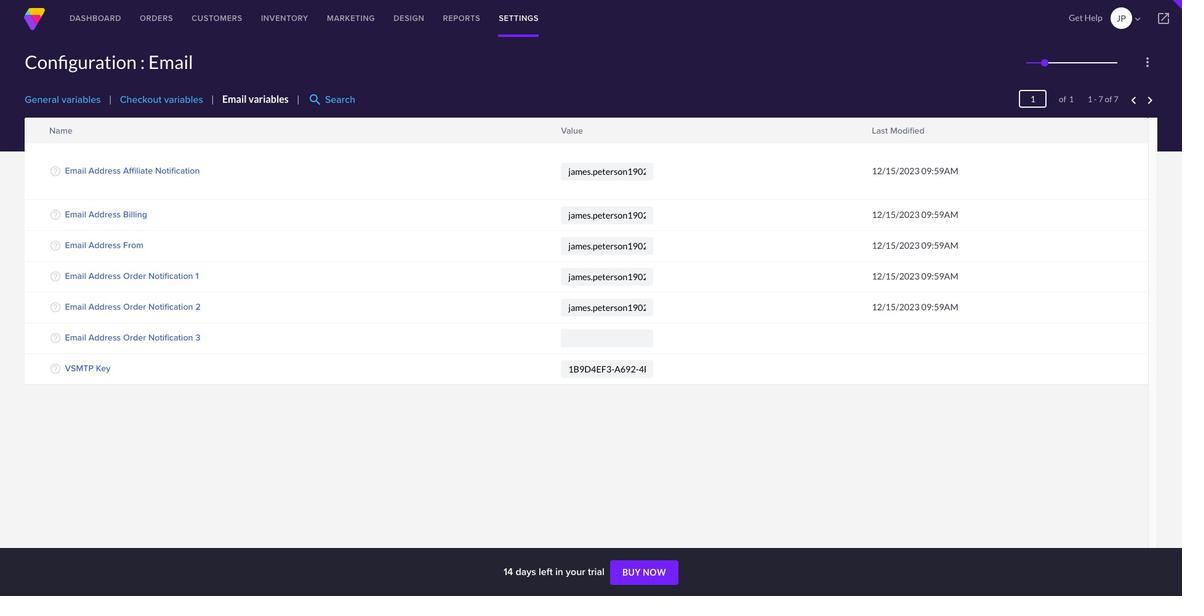 Task type: locate. For each thing, give the bounding box(es) containing it.
09:59am for email address from
[[922, 240, 959, 251]]

1 order from the top
[[123, 269, 146, 282]]

 inside   value
[[553, 129, 564, 140]]

1 horizontal spatial 
[[864, 122, 875, 133]]

0 vertical spatial order
[[123, 269, 146, 282]]

1 - 7 of 7
[[1088, 94, 1119, 104]]

address for email address order notification 2
[[89, 300, 121, 313]]

12/15/2023 09:59am for email address billing
[[872, 210, 959, 220]]

7
[[1099, 94, 1104, 104], [1114, 94, 1119, 104]]

jp
[[1117, 13, 1126, 23]]

1  from the left
[[553, 129, 564, 140]]

notification left 2 in the left bottom of the page
[[148, 300, 193, 313]]

3 12/15/2023 from the top
[[872, 240, 920, 251]]

1 horizontal spatial 7
[[1114, 94, 1119, 104]]

1 horizontal spatial 
[[864, 129, 875, 140]]

address inside help_outline email address order notification 3
[[89, 331, 121, 344]]

|
[[109, 93, 112, 105], [211, 93, 214, 105], [297, 93, 300, 105]]

variables right checkout
[[164, 93, 203, 107]]

5 12/15/2023 09:59am from the top
[[872, 302, 959, 312]]

address inside help_outline email address affiliate notification
[[89, 164, 121, 177]]

1 horizontal spatial  link
[[863, 129, 875, 140]]

notification up email address order notification 2 link
[[148, 269, 193, 282]]

0 horizontal spatial |
[[109, 93, 112, 105]]

email address order notification 3 link
[[65, 331, 200, 344]]

address inside help_outline email address order notification 1
[[89, 269, 121, 282]]

0 horizontal spatial 7
[[1099, 94, 1104, 104]]

4 address from the top
[[89, 269, 121, 282]]

3 help_outline from the top
[[49, 239, 62, 252]]

-
[[1094, 94, 1097, 104]]

1 horizontal spatial variables
[[164, 93, 203, 107]]

2 horizontal spatial 1
[[1088, 94, 1093, 104]]

1 7 from the left
[[1099, 94, 1104, 104]]

help_outline inside help_outline email address billing
[[49, 209, 62, 221]]

variables
[[62, 93, 101, 107], [164, 93, 203, 107], [249, 93, 289, 105]]

2
[[195, 300, 201, 313]]

notification for email address affiliate notification
[[155, 164, 200, 177]]

search
[[308, 92, 323, 107]]

get
[[1069, 12, 1083, 23]]

notification inside help_outline email address order notification 3
[[148, 331, 193, 344]]

variables for checkout variables
[[164, 93, 203, 107]]

7 left the keyboard_arrow_left link
[[1114, 94, 1119, 104]]

 inside   last modified
[[864, 122, 875, 133]]

5 help_outline from the top
[[49, 301, 62, 313]]

design
[[394, 12, 425, 24]]

email inside help_outline email address order notification 1
[[65, 269, 86, 282]]

email address billing link
[[65, 208, 147, 221]]

3 order from the top
[[123, 331, 146, 344]]

help_outline inside help_outline email address affiliate notification
[[49, 165, 62, 177]]

last
[[872, 124, 888, 137]]

4 12/15/2023 09:59am from the top
[[872, 271, 959, 282]]

marketing
[[327, 12, 375, 24]]

09:59am for email address order notification 1
[[922, 271, 959, 282]]

2 vertical spatial order
[[123, 331, 146, 344]]

email inside help_outline email address from
[[65, 239, 86, 251]]

09:59am
[[922, 166, 959, 176], [922, 210, 959, 220], [922, 240, 959, 251], [922, 271, 959, 282], [922, 302, 959, 312]]

notification inside help_outline email address affiliate notification
[[155, 164, 200, 177]]

2 order from the top
[[123, 300, 146, 313]]

1 horizontal spatial |
[[211, 93, 214, 105]]

configuration : email
[[25, 51, 193, 73]]

left
[[539, 565, 553, 579]]

help_outline inside help_outline email address from
[[49, 239, 62, 252]]

1 horizontal spatial of
[[1105, 94, 1113, 104]]

email for email address billing
[[65, 208, 86, 221]]

notification inside help_outline email address order notification 2
[[148, 300, 193, 313]]

1  link from the left
[[552, 122, 564, 133]]

notification for email address order notification 1
[[148, 269, 193, 282]]

of left -
[[1059, 94, 1067, 104]]

general variables
[[25, 93, 101, 107]]

help_outline inside help_outline email address order notification 1
[[49, 270, 62, 282]]

keyboard_arrow_left link
[[1127, 93, 1141, 108]]

0 horizontal spatial 1
[[195, 269, 199, 282]]

3 12/15/2023 09:59am from the top
[[872, 240, 959, 251]]

12/15/2023
[[872, 166, 920, 176], [872, 210, 920, 220], [872, 240, 920, 251], [872, 271, 920, 282], [872, 302, 920, 312]]

email inside help_outline email address order notification 3
[[65, 331, 86, 344]]

| left checkout
[[109, 93, 112, 105]]

email address affiliate notification link
[[65, 164, 200, 177]]

help_outline for email address billing
[[49, 209, 62, 221]]

 link for value
[[552, 129, 564, 140]]

email for email address affiliate notification
[[65, 164, 86, 177]]

2  link from the left
[[863, 122, 875, 133]]

7 right -
[[1099, 94, 1104, 104]]

checkout variables link
[[120, 93, 203, 107]]

3 09:59am from the top
[[922, 240, 959, 251]]

 link
[[552, 129, 564, 140], [863, 129, 875, 140]]


[[553, 129, 564, 140], [864, 129, 875, 140]]

email inside help_outline email address order notification 2
[[65, 300, 86, 313]]

12/15/2023 for email address order notification 1
[[872, 271, 920, 282]]

now
[[643, 567, 666, 578]]

help_outline for vsmtp key
[[49, 363, 62, 375]]

2  from the left
[[864, 129, 875, 140]]

notification for email address order notification 2
[[148, 300, 193, 313]]

2 7 from the left
[[1114, 94, 1119, 104]]

help_outline email address from
[[49, 239, 144, 252]]

0 horizontal spatial  link
[[552, 129, 564, 140]]

order for 3
[[123, 331, 146, 344]]

2 address from the top
[[89, 208, 121, 221]]

get help
[[1069, 12, 1103, 23]]

0 horizontal spatial variables
[[62, 93, 101, 107]]

order down from
[[123, 269, 146, 282]]

notification right affiliate
[[155, 164, 200, 177]]

general
[[25, 93, 59, 107]]

order
[[123, 269, 146, 282], [123, 300, 146, 313], [123, 331, 146, 344]]

email for email address order notification 2
[[65, 300, 86, 313]]

notification
[[155, 164, 200, 177], [148, 269, 193, 282], [148, 300, 193, 313], [148, 331, 193, 344]]

help_outline
[[49, 165, 62, 177], [49, 209, 62, 221], [49, 239, 62, 252], [49, 270, 62, 282], [49, 301, 62, 313], [49, 332, 62, 344], [49, 363, 62, 375]]

12/15/2023 09:59am for email address order notification 2
[[872, 302, 959, 312]]

billing
[[123, 208, 147, 221]]

help_outline for email address order notification 2
[[49, 301, 62, 313]]

1 12/15/2023 09:59am from the top
[[872, 166, 959, 176]]

modified
[[891, 124, 925, 137]]

dashboard link
[[60, 0, 131, 37]]

3 address from the top
[[89, 239, 121, 251]]

2 horizontal spatial |
[[297, 93, 300, 105]]

email variables link
[[222, 93, 289, 105]]

address inside help_outline email address from
[[89, 239, 121, 251]]

address left affiliate
[[89, 164, 121, 177]]

email inside help_outline email address affiliate notification
[[65, 164, 86, 177]]

 for last
[[864, 122, 875, 133]]

order inside help_outline email address order notification 3
[[123, 331, 146, 344]]

12/15/2023 09:59am
[[872, 166, 959, 176], [872, 210, 959, 220], [872, 240, 959, 251], [872, 271, 959, 282], [872, 302, 959, 312]]

help_outline inside help_outline email address order notification 3
[[49, 332, 62, 344]]

4 12/15/2023 from the top
[[872, 271, 920, 282]]

email inside help_outline email address billing
[[65, 208, 86, 221]]

order inside help_outline email address order notification 1
[[123, 269, 146, 282]]

2  link from the left
[[863, 129, 875, 140]]

 for value
[[553, 122, 564, 133]]

help_outline inside help_outline vsmtp key
[[49, 363, 62, 375]]

2 help_outline from the top
[[49, 209, 62, 221]]

order inside help_outline email address order notification 2
[[123, 300, 146, 313]]

of right -
[[1105, 94, 1113, 104]]

1 address from the top
[[89, 164, 121, 177]]

None text field
[[1019, 90, 1047, 108], [561, 162, 654, 180], [561, 206, 654, 224], [561, 237, 654, 255], [561, 268, 654, 285], [1019, 90, 1047, 108], [561, 162, 654, 180], [561, 206, 654, 224], [561, 237, 654, 255], [561, 268, 654, 285]]

 link for value
[[552, 122, 564, 133]]

2 12/15/2023 from the top
[[872, 210, 920, 220]]

6 address from the top
[[89, 331, 121, 344]]

variables for general variables
[[62, 93, 101, 107]]

1  link from the left
[[552, 129, 564, 140]]

1 horizontal spatial  link
[[863, 122, 875, 133]]

variables up 




name "element"
[[249, 93, 289, 105]]

help_outline for email address from
[[49, 239, 62, 252]]

12/15/2023 09:59am for email address affiliate notification
[[872, 166, 959, 176]]

your
[[566, 565, 586, 579]]

order for 1
[[123, 269, 146, 282]]

1 help_outline from the top
[[49, 165, 62, 177]]

address for email address billing
[[89, 208, 121, 221]]

14 days left in your trial
[[504, 565, 607, 579]]

12/15/2023 09:59am for email address from
[[872, 240, 959, 251]]

variables up name at left
[[62, 93, 101, 107]]

email
[[148, 51, 193, 73], [222, 93, 247, 105], [65, 164, 86, 177], [65, 208, 86, 221], [65, 239, 86, 251], [65, 269, 86, 282], [65, 300, 86, 313], [65, 331, 86, 344]]

0 horizontal spatial of
[[1059, 94, 1067, 104]]

configuration
[[25, 51, 137, 73]]

more_vert button
[[1138, 52, 1158, 72]]

4 09:59am from the top
[[922, 271, 959, 282]]

address
[[89, 164, 121, 177], [89, 208, 121, 221], [89, 239, 121, 251], [89, 269, 121, 282], [89, 300, 121, 313], [89, 331, 121, 344]]

| left search
[[297, 93, 300, 105]]

order down email address order notification 2 link
[[123, 331, 146, 344]]

14
[[504, 565, 513, 579]]

5 12/15/2023 from the top
[[872, 302, 920, 312]]

 link
[[552, 122, 564, 133], [863, 122, 875, 133]]

2 horizontal spatial variables
[[249, 93, 289, 105]]

 link for last
[[863, 122, 875, 133]]

2 of from the left
[[1105, 94, 1113, 104]]

notification for email address order notification 3
[[148, 331, 193, 344]]

  value
[[553, 122, 583, 140]]

help_outline email address affiliate notification
[[49, 164, 200, 177]]

address down help_outline email address order notification 1
[[89, 300, 121, 313]]

address left from
[[89, 239, 121, 251]]

address for email address affiliate notification
[[89, 164, 121, 177]]

more_vert
[[1141, 55, 1155, 70]]

of
[[1059, 94, 1067, 104], [1105, 94, 1113, 104]]

1
[[1069, 94, 1074, 104], [1088, 94, 1093, 104], [195, 269, 199, 282]]

help_outline email address order notification 3
[[49, 331, 200, 344]]

notification left 3
[[148, 331, 193, 344]]






name element
[[25, 118, 555, 143]]

1  from the left
[[553, 122, 564, 133]]

6 help_outline from the top
[[49, 332, 62, 344]]

4 help_outline from the top
[[49, 270, 62, 282]]

email for email address order notification 1
[[65, 269, 86, 282]]

keyboard_arrow_right link
[[1143, 93, 1158, 108]]

last modified link
[[872, 124, 925, 137]]

0 horizontal spatial 
[[553, 129, 564, 140]]

address for email address from
[[89, 239, 121, 251]]

notification inside help_outline email address order notification 1
[[148, 269, 193, 282]]

email address from link
[[65, 239, 144, 251]]

help
[[1085, 12, 1103, 23]]

order up email address order notification 3 link
[[123, 300, 146, 313]]

1 12/15/2023 from the top
[[872, 166, 920, 176]]

address down email address from link
[[89, 269, 121, 282]]

help_outline inside help_outline email address order notification 2
[[49, 301, 62, 313]]

0 horizontal spatial  link
[[552, 122, 564, 133]]

2  from the left
[[864, 122, 875, 133]]

1 09:59am from the top
[[922, 166, 959, 176]]

2 09:59am from the top
[[922, 210, 959, 220]]

7 help_outline from the top
[[49, 363, 62, 375]]

address left 'billing'
[[89, 208, 121, 221]]

settings
[[499, 12, 539, 24]]

| left email variables
[[211, 93, 214, 105]]

5 address from the top
[[89, 300, 121, 313]]

 inside   value
[[553, 122, 564, 133]]

 inside   last modified
[[864, 129, 875, 140]]

address up 'key'
[[89, 331, 121, 344]]

address inside help_outline email address order notification 2
[[89, 300, 121, 313]]

09:59am for email address affiliate notification
[[922, 166, 959, 176]]

1 vertical spatial order
[[123, 300, 146, 313]]

5 09:59am from the top
[[922, 302, 959, 312]]

0 horizontal spatial 
[[553, 122, 564, 133]]


[[553, 122, 564, 133], [864, 122, 875, 133]]

search
[[325, 93, 355, 107]]

vsmtp key link
[[65, 362, 110, 375]]

1 inside help_outline email address order notification 1
[[195, 269, 199, 282]]

help_outline email address billing
[[49, 208, 147, 221]]

None text field
[[561, 298, 654, 316], [561, 329, 654, 347], [561, 360, 654, 378], [561, 298, 654, 316], [561, 329, 654, 347], [561, 360, 654, 378]]

2 12/15/2023 09:59am from the top
[[872, 210, 959, 220]]

address inside help_outline email address billing
[[89, 208, 121, 221]]

email for email address order notification 3
[[65, 331, 86, 344]]



Task type: vqa. For each thing, say whether or not it's contained in the screenshot.

no



Task type: describe. For each thing, give the bounding box(es) containing it.
3 | from the left
[[297, 93, 300, 105]]

inventory
[[261, 12, 309, 24]]

name link
[[49, 124, 73, 137]]

address for email address order notification 3
[[89, 331, 121, 344]]

help_outline email address order notification 2
[[49, 300, 201, 313]]

3
[[195, 331, 200, 344]]

customers
[[192, 12, 243, 24]]

value link
[[561, 124, 583, 137]]

12/15/2023 for email address order notification 2
[[872, 302, 920, 312]]

help_outline email address order notification 1
[[49, 269, 199, 282]]






value element
[[555, 118, 866, 143]]

12/15/2023 for email address affiliate notification
[[872, 166, 920, 176]]

general variables link
[[25, 93, 101, 107]]

09:59am for email address billing
[[922, 210, 959, 220]]

 link for last
[[863, 129, 875, 140]]

of 1
[[1051, 94, 1074, 104]]

email address order notification 1 link
[[65, 269, 199, 282]]

email variables
[[222, 93, 289, 105]]

key
[[96, 362, 110, 375]]

in
[[555, 565, 563, 579]]

:
[[140, 51, 145, 73]]

help_outline vsmtp key
[[49, 362, 110, 375]]

address for email address order notification 1
[[89, 269, 121, 282]]

1 horizontal spatial 1
[[1069, 94, 1074, 104]]

help_outline for email address order notification 3
[[49, 332, 62, 344]]

  last modified
[[864, 122, 925, 140]]

09:59am for email address order notification 2
[[922, 302, 959, 312]]

checkout variables
[[120, 93, 203, 107]]

keyboard_arrow_left
[[1127, 93, 1141, 108]]

help_outline for email address affiliate notification
[[49, 165, 62, 177]]

variables for email variables
[[249, 93, 289, 105]]

 for value
[[553, 129, 564, 140]]


[[1157, 11, 1171, 26]]

keyboard_arrow_left keyboard_arrow_right
[[1127, 93, 1158, 108]]

reports
[[443, 12, 481, 24]]

orders
[[140, 12, 173, 24]]

buy now
[[623, 567, 666, 578]]

from
[[123, 239, 144, 251]]

vsmtp
[[65, 362, 94, 375]]

search search
[[308, 92, 355, 107]]

checkout
[[120, 93, 162, 107]]

name
[[49, 124, 73, 137]]

2 | from the left
[[211, 93, 214, 105]]

buy
[[623, 567, 641, 578]]

 for last
[[864, 129, 875, 140]]

affiliate
[[123, 164, 153, 177]]

1 of from the left
[[1059, 94, 1067, 104]]

order for 2
[[123, 300, 146, 313]]

email for email address from
[[65, 239, 86, 251]]

trial
[[588, 565, 605, 579]]


[[1133, 14, 1144, 25]]

email address order notification 2 link
[[65, 300, 201, 313]]

12/15/2023 for email address from
[[872, 240, 920, 251]]

days
[[516, 565, 536, 579]]

value
[[561, 124, 583, 137]]

1 | from the left
[[109, 93, 112, 105]]

12/15/2023 09:59am for email address order notification 1
[[872, 271, 959, 282]]

help_outline for email address order notification 1
[[49, 270, 62, 282]]

keyboard_arrow_right
[[1143, 93, 1158, 108]]

12/15/2023 for email address billing
[[872, 210, 920, 220]]

buy now link
[[610, 561, 679, 585]]






last modified element
[[866, 118, 1149, 143]]

 link
[[1146, 0, 1183, 37]]

dashboard
[[70, 12, 121, 24]]



